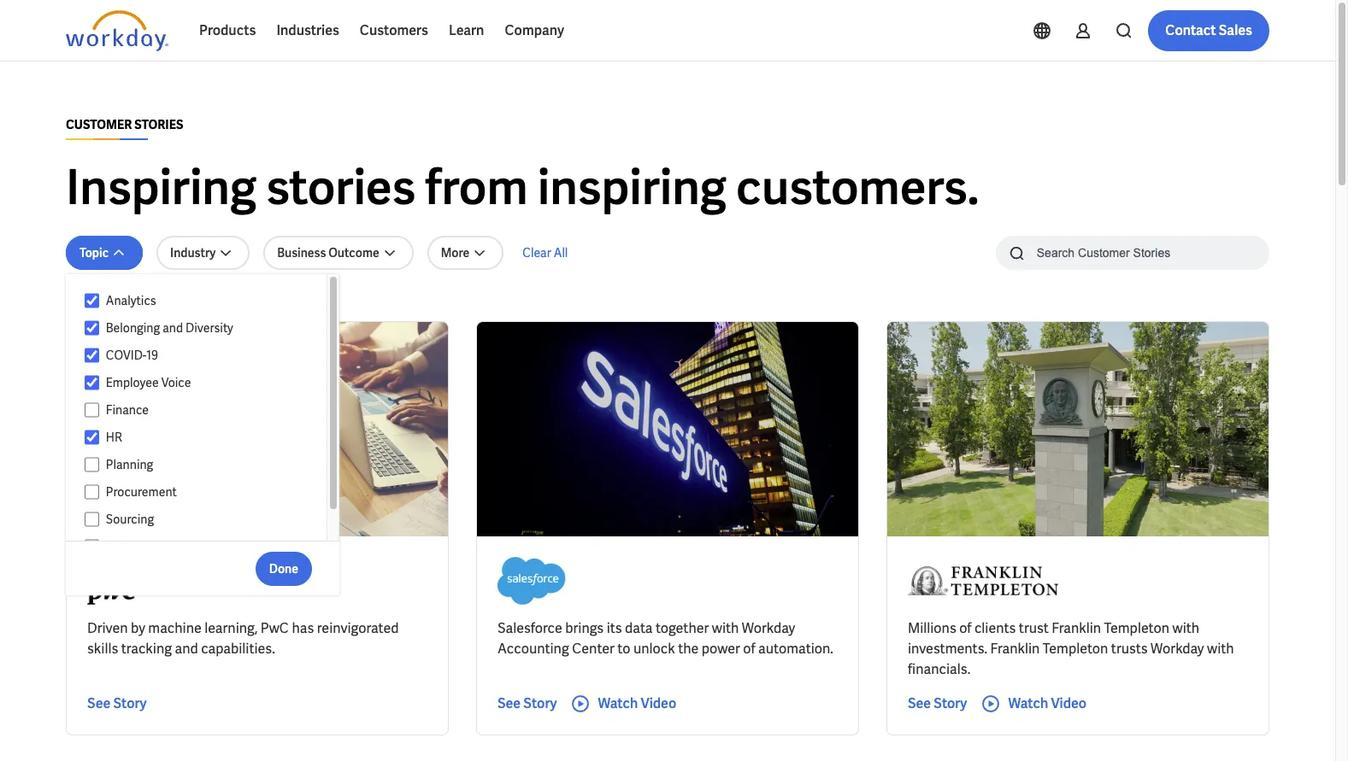 Task type: describe. For each thing, give the bounding box(es) containing it.
unlock
[[633, 640, 675, 658]]

trust
[[1019, 620, 1049, 638]]

company button
[[494, 10, 574, 51]]

inspiring
[[537, 156, 727, 219]]

watch video link for center
[[571, 694, 676, 715]]

sourcing link
[[99, 509, 310, 530]]

more
[[441, 245, 470, 261]]

topic button
[[66, 236, 143, 270]]

customer
[[66, 117, 132, 132]]

salesforce brings its data together with workday accounting center to unlock the power of automation.
[[497, 620, 833, 658]]

business
[[277, 245, 326, 261]]

by
[[131, 620, 145, 638]]

learning,
[[204, 620, 258, 638]]

covid-
[[106, 348, 146, 363]]

contact sales
[[1165, 21, 1252, 39]]

inspiring
[[66, 156, 256, 219]]

planning
[[106, 457, 153, 473]]

clients
[[974, 620, 1016, 638]]

1 see story from the left
[[87, 695, 147, 713]]

technology link
[[99, 537, 310, 557]]

watch for center
[[598, 695, 638, 713]]

capabilities.
[[201, 640, 275, 658]]

1 see story link from the left
[[87, 694, 147, 715]]

reinvigorated
[[317, 620, 399, 638]]

salesforce.com image
[[497, 557, 566, 605]]

clear all button
[[517, 236, 573, 270]]

finance
[[106, 403, 149, 418]]

story for salesforce brings its data together with workday accounting center to unlock the power of automation.
[[523, 695, 557, 713]]

employee voice link
[[99, 373, 310, 393]]

trusts
[[1111, 640, 1148, 658]]

power
[[702, 640, 740, 658]]

together
[[656, 620, 709, 638]]

more button
[[427, 236, 504, 270]]

belonging
[[106, 321, 160, 336]]

watch for franklin
[[1008, 695, 1048, 713]]

done button
[[255, 552, 312, 586]]

see for salesforce brings its data together with workday accounting center to unlock the power of automation.
[[497, 695, 521, 713]]

brings
[[565, 620, 604, 638]]

the
[[678, 640, 699, 658]]

1 horizontal spatial franklin
[[1052, 620, 1101, 638]]

clear all
[[523, 245, 568, 261]]

workday inside millions of clients trust franklin templeton with investments. franklin templeton trusts workday with financials.
[[1151, 640, 1204, 658]]

products button
[[189, 10, 266, 51]]

0 vertical spatial templeton
[[1104, 620, 1169, 638]]

2 horizontal spatial with
[[1207, 640, 1234, 658]]

with inside 'salesforce brings its data together with workday accounting center to unlock the power of automation.'
[[712, 620, 739, 638]]

watch video for to
[[598, 695, 676, 713]]

voice
[[161, 375, 191, 391]]

see story link for millions of clients trust franklin templeton with investments. franklin templeton trusts workday with financials.
[[908, 694, 967, 715]]

429 results
[[66, 293, 128, 309]]

business outcome
[[277, 245, 379, 261]]

hr link
[[99, 427, 310, 448]]

belonging and diversity
[[106, 321, 233, 336]]

millions
[[908, 620, 956, 638]]

all
[[554, 245, 568, 261]]

customers
[[360, 21, 428, 39]]

watch video for templeton
[[1008, 695, 1087, 713]]

topic
[[79, 245, 109, 261]]

stories
[[134, 117, 183, 132]]

covid-19 link
[[99, 345, 310, 366]]

salesforce
[[497, 620, 562, 638]]

clear
[[523, 245, 551, 261]]

done
[[269, 561, 298, 577]]

analytics
[[106, 293, 156, 309]]

sourcing
[[106, 512, 154, 527]]

hr
[[106, 430, 122, 445]]

diversity
[[186, 321, 233, 336]]

1 vertical spatial franklin
[[990, 640, 1040, 658]]

1 vertical spatial templeton
[[1043, 640, 1108, 658]]

customer stories
[[66, 117, 183, 132]]

see story link for salesforce brings its data together with workday accounting center to unlock the power of automation.
[[497, 694, 557, 715]]

analytics link
[[99, 291, 310, 311]]

driven by machine learning, pwc has reinvigorated skills tracking and capabilities.
[[87, 620, 399, 658]]

investments.
[[908, 640, 987, 658]]



Task type: locate. For each thing, give the bounding box(es) containing it.
automation.
[[758, 640, 833, 658]]

0 vertical spatial of
[[959, 620, 972, 638]]

1 vertical spatial of
[[743, 640, 755, 658]]

driven
[[87, 620, 128, 638]]

2 watch video from the left
[[1008, 695, 1087, 713]]

procurement
[[106, 485, 177, 500]]

franklin templeton companies, llc image
[[908, 557, 1058, 605]]

industries button
[[266, 10, 349, 51]]

learn button
[[438, 10, 494, 51]]

1 horizontal spatial watch
[[1008, 695, 1048, 713]]

1 vertical spatial and
[[175, 640, 198, 658]]

see story link
[[87, 694, 147, 715], [497, 694, 557, 715], [908, 694, 967, 715]]

1 story from the left
[[113, 695, 147, 713]]

results
[[88, 293, 128, 309]]

see for millions of clients trust franklin templeton with investments. franklin templeton trusts workday with financials.
[[908, 695, 931, 713]]

pwc
[[261, 620, 289, 638]]

watch down millions of clients trust franklin templeton with investments. franklin templeton trusts workday with financials.
[[1008, 695, 1048, 713]]

3 see from the left
[[908, 695, 931, 713]]

watch video link for franklin
[[981, 694, 1087, 715]]

Search Customer Stories text field
[[1026, 238, 1236, 268]]

2 video from the left
[[1051, 695, 1087, 713]]

video
[[641, 695, 676, 713], [1051, 695, 1087, 713]]

franklin right trust
[[1052, 620, 1101, 638]]

belonging and diversity link
[[99, 318, 310, 339]]

None checkbox
[[85, 293, 99, 309], [85, 348, 99, 363], [85, 375, 99, 391], [85, 403, 99, 418], [85, 430, 99, 445], [85, 457, 99, 473], [85, 485, 99, 500], [85, 539, 99, 555], [85, 293, 99, 309], [85, 348, 99, 363], [85, 375, 99, 391], [85, 403, 99, 418], [85, 430, 99, 445], [85, 457, 99, 473], [85, 485, 99, 500], [85, 539, 99, 555]]

2 see story from the left
[[497, 695, 557, 713]]

watch video down "to"
[[598, 695, 676, 713]]

tracking
[[121, 640, 172, 658]]

templeton down trust
[[1043, 640, 1108, 658]]

accounting
[[497, 640, 569, 658]]

templeton
[[1104, 620, 1169, 638], [1043, 640, 1108, 658]]

see story for salesforce brings its data together with workday accounting center to unlock the power of automation.
[[497, 695, 557, 713]]

stories
[[266, 156, 416, 219]]

1 watch from the left
[[598, 695, 638, 713]]

of inside 'salesforce brings its data together with workday accounting center to unlock the power of automation.'
[[743, 640, 755, 658]]

watch
[[598, 695, 638, 713], [1008, 695, 1048, 713]]

outcome
[[328, 245, 379, 261]]

employee voice
[[106, 375, 191, 391]]

19
[[146, 348, 158, 363]]

data
[[625, 620, 653, 638]]

1 watch video from the left
[[598, 695, 676, 713]]

1 horizontal spatial workday
[[1151, 640, 1204, 658]]

go to the homepage image
[[66, 10, 168, 51]]

employee
[[106, 375, 159, 391]]

0 horizontal spatial watch
[[598, 695, 638, 713]]

millions of clients trust franklin templeton with investments. franklin templeton trusts workday with financials.
[[908, 620, 1234, 679]]

0 horizontal spatial watch video link
[[571, 694, 676, 715]]

2 horizontal spatial see
[[908, 695, 931, 713]]

technology
[[106, 539, 168, 555]]

1 horizontal spatial see story
[[497, 695, 557, 713]]

1 watch video link from the left
[[571, 694, 676, 715]]

workday inside 'salesforce brings its data together with workday accounting center to unlock the power of automation.'
[[742, 620, 795, 638]]

and inside "driven by machine learning, pwc has reinvigorated skills tracking and capabilities."
[[175, 640, 198, 658]]

industry
[[170, 245, 216, 261]]

video for to
[[641, 695, 676, 713]]

2 horizontal spatial story
[[934, 695, 967, 713]]

templeton up trusts
[[1104, 620, 1169, 638]]

3 see story link from the left
[[908, 694, 967, 715]]

see down skills
[[87, 695, 110, 713]]

1 see from the left
[[87, 695, 110, 713]]

has
[[292, 620, 314, 638]]

0 vertical spatial franklin
[[1052, 620, 1101, 638]]

0 horizontal spatial see story
[[87, 695, 147, 713]]

1 horizontal spatial video
[[1051, 695, 1087, 713]]

video down millions of clients trust franklin templeton with investments. franklin templeton trusts workday with financials.
[[1051, 695, 1087, 713]]

0 horizontal spatial watch video
[[598, 695, 676, 713]]

see story link down financials.
[[908, 694, 967, 715]]

to
[[617, 640, 630, 658]]

1 vertical spatial workday
[[1151, 640, 1204, 658]]

1 horizontal spatial see story link
[[497, 694, 557, 715]]

2 watch from the left
[[1008, 695, 1048, 713]]

video for templeton
[[1051, 695, 1087, 713]]

covid-19
[[106, 348, 158, 363]]

watch video
[[598, 695, 676, 713], [1008, 695, 1087, 713]]

0 vertical spatial workday
[[742, 620, 795, 638]]

1 horizontal spatial with
[[1172, 620, 1199, 638]]

of inside millions of clients trust franklin templeton with investments. franklin templeton trusts workday with financials.
[[959, 620, 972, 638]]

machine
[[148, 620, 202, 638]]

see story link down accounting
[[497, 694, 557, 715]]

company
[[505, 21, 564, 39]]

0 horizontal spatial with
[[712, 620, 739, 638]]

see story for millions of clients trust franklin templeton with investments. franklin templeton trusts workday with financials.
[[908, 695, 967, 713]]

learn
[[449, 21, 484, 39]]

customers.
[[736, 156, 979, 219]]

see story link down skills
[[87, 694, 147, 715]]

workday
[[742, 620, 795, 638], [1151, 640, 1204, 658]]

2 see story link from the left
[[497, 694, 557, 715]]

with
[[712, 620, 739, 638], [1172, 620, 1199, 638], [1207, 640, 1234, 658]]

see down financials.
[[908, 695, 931, 713]]

0 horizontal spatial see
[[87, 695, 110, 713]]

3 story from the left
[[934, 695, 967, 713]]

2 story from the left
[[523, 695, 557, 713]]

industry button
[[157, 236, 250, 270]]

see story down financials.
[[908, 695, 967, 713]]

video down unlock in the bottom of the page
[[641, 695, 676, 713]]

planning link
[[99, 455, 310, 475]]

story
[[113, 695, 147, 713], [523, 695, 557, 713], [934, 695, 967, 713]]

center
[[572, 640, 615, 658]]

story down accounting
[[523, 695, 557, 713]]

see story down skills
[[87, 695, 147, 713]]

0 horizontal spatial see story link
[[87, 694, 147, 715]]

2 horizontal spatial see story
[[908, 695, 967, 713]]

watch down "to"
[[598, 695, 638, 713]]

see story down accounting
[[497, 695, 557, 713]]

0 vertical spatial and
[[163, 321, 183, 336]]

2 horizontal spatial see story link
[[908, 694, 967, 715]]

and down machine
[[175, 640, 198, 658]]

its
[[607, 620, 622, 638]]

1 horizontal spatial watch video link
[[981, 694, 1087, 715]]

financials.
[[908, 661, 970, 679]]

watch video link
[[571, 694, 676, 715], [981, 694, 1087, 715]]

1 horizontal spatial of
[[959, 620, 972, 638]]

0 horizontal spatial franklin
[[990, 640, 1040, 658]]

0 horizontal spatial of
[[743, 640, 755, 658]]

of right power at right
[[743, 640, 755, 658]]

watch video link down "to"
[[571, 694, 676, 715]]

of up the investments.
[[959, 620, 972, 638]]

from
[[425, 156, 528, 219]]

3 see story from the left
[[908, 695, 967, 713]]

story down tracking
[[113, 695, 147, 713]]

2 watch video link from the left
[[981, 694, 1087, 715]]

and left the diversity
[[163, 321, 183, 336]]

0 horizontal spatial story
[[113, 695, 147, 713]]

story for millions of clients trust franklin templeton with investments. franklin templeton trusts workday with financials.
[[934, 695, 967, 713]]

inspiring stories from inspiring customers.
[[66, 156, 979, 219]]

contact
[[1165, 21, 1216, 39]]

1 horizontal spatial watch video
[[1008, 695, 1087, 713]]

skills
[[87, 640, 118, 658]]

1 horizontal spatial see
[[497, 695, 521, 713]]

customers button
[[349, 10, 438, 51]]

1 video from the left
[[641, 695, 676, 713]]

0 horizontal spatial video
[[641, 695, 676, 713]]

watch video link down millions of clients trust franklin templeton with investments. franklin templeton trusts workday with financials.
[[981, 694, 1087, 715]]

workday right trusts
[[1151, 640, 1204, 658]]

None checkbox
[[85, 321, 99, 336], [85, 512, 99, 527], [85, 321, 99, 336], [85, 512, 99, 527]]

see story
[[87, 695, 147, 713], [497, 695, 557, 713], [908, 695, 967, 713]]

see down accounting
[[497, 695, 521, 713]]

franklin down trust
[[990, 640, 1040, 658]]

1 horizontal spatial story
[[523, 695, 557, 713]]

of
[[959, 620, 972, 638], [743, 640, 755, 658]]

products
[[199, 21, 256, 39]]

watch video down millions of clients trust franklin templeton with investments. franklin templeton trusts workday with financials.
[[1008, 695, 1087, 713]]

0 horizontal spatial workday
[[742, 620, 795, 638]]

procurement link
[[99, 482, 310, 503]]

429
[[66, 293, 86, 309]]

franklin
[[1052, 620, 1101, 638], [990, 640, 1040, 658]]

2 see from the left
[[497, 695, 521, 713]]

contact sales link
[[1148, 10, 1269, 51]]

pricewaterhousecoopers global licensing services corporation (pwc) image
[[87, 557, 150, 605]]

sales
[[1219, 21, 1252, 39]]

story down financials.
[[934, 695, 967, 713]]

industries
[[276, 21, 339, 39]]

workday up automation.
[[742, 620, 795, 638]]

business outcome button
[[263, 236, 413, 270]]

finance link
[[99, 400, 310, 421]]



Task type: vqa. For each thing, say whether or not it's contained in the screenshot.
first See from right
yes



